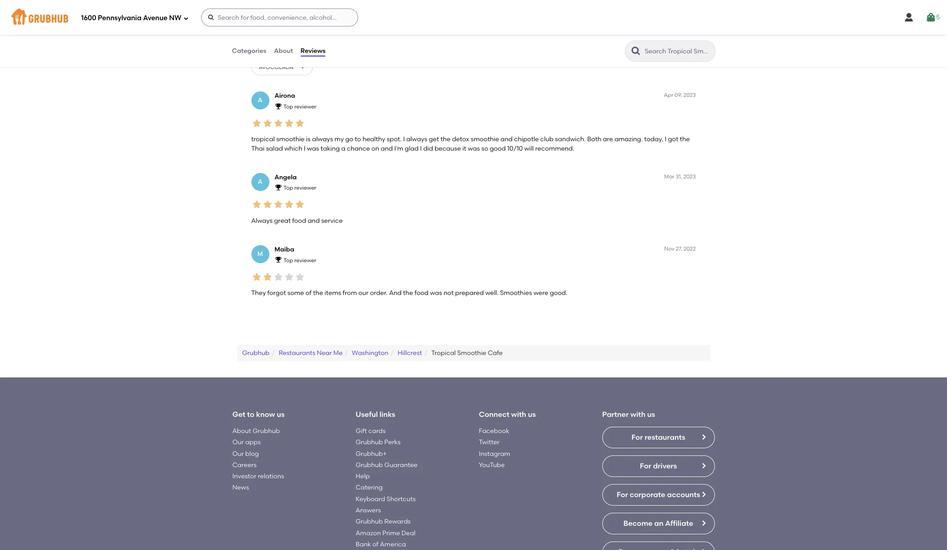 Task type: locate. For each thing, give the bounding box(es) containing it.
main navigation navigation
[[0, 0, 948, 35]]

always up taking
[[312, 136, 333, 143]]

2 orders from the left
[[454, 34, 474, 42]]

was left prepared at the bottom
[[430, 289, 442, 297]]

star icon image
[[275, 1, 282, 9], [251, 17, 262, 28], [262, 17, 273, 28], [273, 17, 284, 28], [284, 17, 294, 28], [294, 17, 305, 28], [251, 118, 262, 129], [262, 118, 273, 129], [273, 118, 284, 129], [284, 118, 294, 129], [294, 118, 305, 129], [251, 199, 262, 210], [262, 199, 273, 210], [273, 199, 284, 210], [284, 199, 294, 210], [294, 199, 305, 210], [251, 272, 262, 282], [262, 272, 273, 282], [273, 272, 284, 282], [284, 272, 294, 282], [294, 272, 305, 282]]

reviewer up 'some' at the left of the page
[[295, 257, 317, 264]]

restaurants near me
[[279, 350, 343, 357]]

1 horizontal spatial svg image
[[208, 14, 215, 21]]

1 vertical spatial to
[[247, 411, 255, 419]]

about grubhub link
[[233, 428, 280, 435]]

items
[[325, 289, 341, 297]]

club
[[541, 136, 554, 143]]

a left angela
[[258, 178, 263, 186]]

great
[[274, 217, 291, 225]]

with right partner
[[631, 411, 646, 419]]

us for partner with us
[[648, 411, 656, 419]]

1 vertical spatial for
[[640, 462, 652, 471]]

for left the drivers
[[640, 462, 652, 471]]

0 vertical spatial to
[[355, 136, 361, 143]]

us for connect with us
[[528, 411, 536, 419]]

1600 pennsylvania avenue nw
[[81, 14, 182, 22]]

us right connect
[[528, 411, 536, 419]]

1 horizontal spatial to
[[355, 136, 361, 143]]

useful
[[356, 411, 378, 419]]

and
[[389, 289, 402, 297]]

our up "careers" link
[[233, 450, 244, 458]]

youtube link
[[479, 462, 505, 469]]

right image inside for restaurants link
[[700, 434, 708, 441]]

deal
[[402, 530, 416, 537]]

1 vertical spatial a
[[258, 178, 263, 186]]

amazon
[[356, 530, 381, 537]]

2 reviewer from the top
[[295, 185, 317, 191]]

1 vertical spatial food
[[415, 289, 429, 297]]

2 2023 from the top
[[684, 174, 696, 180]]

1 top from the top
[[284, 104, 293, 110]]

top for airona
[[284, 104, 293, 110]]

1 vertical spatial top reviewer
[[284, 185, 317, 191]]

for for for corporate accounts
[[617, 491, 629, 499]]

2 with from the left
[[631, 411, 646, 419]]

grubhub guarantee link
[[356, 462, 418, 469]]

right image for for corporate accounts
[[700, 491, 708, 498]]

sending
[[429, 34, 453, 42]]

near
[[317, 350, 332, 357]]

3 trophy icon image from the top
[[275, 256, 282, 263]]

0 vertical spatial for
[[632, 433, 643, 442]]

1 vertical spatial reviewer
[[295, 185, 317, 191]]

useful links
[[356, 411, 396, 419]]

this
[[251, 34, 264, 42]]

and right on
[[381, 145, 393, 152]]

catering link
[[356, 484, 383, 492]]

trophy icon image for airona
[[275, 103, 282, 110]]

us up for restaurants on the bottom right of page
[[648, 411, 656, 419]]

1 vertical spatial and
[[381, 145, 393, 152]]

shenishe
[[251, 50, 275, 56]]

taking
[[321, 145, 340, 152]]

Search for food, convenience, alcohol... search field
[[201, 9, 358, 26]]

investor
[[233, 473, 257, 481]]

1 vertical spatial trophy icon image
[[275, 184, 282, 191]]

2 vertical spatial for
[[617, 491, 629, 499]]

i left got
[[665, 136, 667, 143]]

0 vertical spatial a
[[258, 97, 263, 104]]

so
[[482, 145, 489, 152]]

grubhub
[[242, 350, 270, 357], [253, 428, 280, 435], [356, 439, 383, 446], [356, 462, 383, 469], [356, 518, 383, 526]]

spot.
[[387, 136, 402, 143]]

2 horizontal spatial svg image
[[926, 12, 937, 23]]

1 horizontal spatial orders
[[454, 34, 474, 42]]

1 horizontal spatial food
[[415, 289, 429, 297]]

about for about
[[274, 47, 293, 55]]

careers
[[233, 462, 257, 469]]

some
[[288, 289, 304, 297]]

right image for for restaurants
[[700, 434, 708, 441]]

2 top reviewer from the top
[[284, 185, 317, 191]]

1 horizontal spatial always
[[407, 136, 428, 143]]

with for partner
[[631, 411, 646, 419]]

to right get
[[247, 411, 255, 419]]

about inside about grubhub our apps our blog careers investor relations news
[[233, 428, 251, 435]]

and up the 10/10
[[501, 136, 513, 143]]

hillcrest link
[[398, 350, 422, 357]]

2 vertical spatial reviewer
[[295, 257, 317, 264]]

1 our from the top
[[233, 439, 244, 446]]

mar
[[665, 174, 675, 180]]

2 us from the left
[[528, 411, 536, 419]]

i right spot.
[[403, 136, 405, 143]]

3 top from the top
[[284, 257, 293, 264]]

top reviewer down angela
[[284, 185, 317, 191]]

for down partner with us
[[632, 433, 643, 442]]

i
[[403, 136, 405, 143], [665, 136, 667, 143], [304, 145, 306, 152], [420, 145, 422, 152]]

1 horizontal spatial smoothie
[[471, 136, 499, 143]]

ordered:
[[276, 50, 298, 56]]

careers link
[[233, 462, 257, 469]]

guarantee
[[385, 462, 418, 469]]

about up our apps link
[[233, 428, 251, 435]]

1 2023 from the top
[[684, 92, 696, 98]]

trophy icon image down angela
[[275, 184, 282, 191]]

of
[[306, 289, 312, 297], [373, 541, 379, 549]]

mar 31, 2023
[[665, 174, 696, 180]]

food right "and"
[[415, 289, 429, 297]]

for corporate accounts
[[617, 491, 701, 499]]

0 horizontal spatial to
[[247, 411, 255, 419]]

1 horizontal spatial about
[[274, 47, 293, 55]]

grubhub inside about grubhub our apps our blog careers investor relations news
[[253, 428, 280, 435]]

0 vertical spatial not
[[315, 34, 325, 42]]

always great food and service
[[251, 217, 343, 225]]

1 horizontal spatial us
[[528, 411, 536, 419]]

reviewer down angela
[[295, 185, 317, 191]]

1 horizontal spatial with
[[631, 411, 646, 419]]

got
[[669, 136, 679, 143]]

2 right image from the top
[[700, 491, 708, 498]]

top reviewer down maiba
[[284, 257, 317, 264]]

top reviewer for angela
[[284, 185, 317, 191]]

us right know
[[277, 411, 285, 419]]

1 vertical spatial 2023
[[684, 174, 696, 180]]

a for angela
[[258, 178, 263, 186]]

top for angela
[[284, 185, 293, 191]]

2 top from the top
[[284, 185, 293, 191]]

which
[[285, 145, 303, 152]]

always up glad on the left
[[407, 136, 428, 143]]

1 vertical spatial our
[[233, 450, 244, 458]]

0 horizontal spatial svg image
[[183, 15, 189, 21]]

is
[[306, 136, 311, 143]]

right image inside become an affiliate link
[[700, 520, 708, 527]]

0 vertical spatial and
[[501, 136, 513, 143]]

washington link
[[352, 350, 389, 357]]

become an affiliate link
[[603, 513, 715, 535]]

0 horizontal spatial with
[[512, 411, 527, 419]]

right image inside for corporate accounts link
[[700, 491, 708, 498]]

1 vertical spatial top
[[284, 185, 293, 191]]

0 horizontal spatial food
[[292, 217, 306, 225]]

an
[[655, 519, 664, 528]]

1 horizontal spatial not
[[444, 289, 454, 297]]

smoothie up so
[[471, 136, 499, 143]]

grubhub link
[[242, 350, 270, 357]]

1 horizontal spatial of
[[373, 541, 379, 549]]

3 reviewer from the top
[[295, 257, 317, 264]]

1 vertical spatial of
[[373, 541, 379, 549]]

2023 right 31,
[[684, 174, 696, 180]]

airona
[[275, 92, 295, 100]]

food
[[292, 217, 306, 225], [415, 289, 429, 297]]

keyboard
[[356, 496, 385, 503]]

with right connect
[[512, 411, 527, 419]]

the left items
[[313, 289, 323, 297]]

was down the 'is'
[[307, 145, 319, 152]]

trophy icon image for angela
[[275, 184, 282, 191]]

2 vertical spatial top
[[284, 257, 293, 264]]

0 vertical spatial our
[[233, 439, 244, 446]]

search icon image
[[631, 46, 642, 57]]

grubhub down know
[[253, 428, 280, 435]]

0 vertical spatial about
[[274, 47, 293, 55]]

i right which
[[304, 145, 306, 152]]

top down maiba
[[284, 257, 293, 264]]

not left prepared at the bottom
[[444, 289, 454, 297]]

our apps link
[[233, 439, 261, 446]]

trophy icon image down airona
[[275, 103, 282, 110]]

3
[[284, 2, 287, 9]]

svg image
[[926, 12, 937, 23], [208, 14, 215, 21], [183, 15, 189, 21]]

0 vertical spatial of
[[306, 289, 312, 297]]

good
[[490, 145, 506, 152]]

bank
[[356, 541, 371, 549]]

reviewer for maiba
[[295, 257, 317, 264]]

apps
[[246, 439, 261, 446]]

washington
[[352, 350, 389, 357]]

2 trophy icon image from the top
[[275, 184, 282, 191]]

right image
[[700, 434, 708, 441], [700, 491, 708, 498], [700, 520, 708, 527], [700, 549, 708, 550]]

1 with from the left
[[512, 411, 527, 419]]

smoothie up which
[[277, 136, 305, 143]]

and left service
[[308, 217, 320, 225]]

food right great
[[292, 217, 306, 225]]

1 reviewer from the top
[[295, 104, 317, 110]]

because
[[435, 145, 461, 152]]

1 smoothie from the left
[[277, 136, 305, 143]]

before
[[407, 34, 427, 42]]

was
[[307, 145, 319, 152], [468, 145, 480, 152], [430, 289, 442, 297]]

chance
[[347, 145, 370, 152]]

0 horizontal spatial orders
[[346, 34, 366, 42]]

top for maiba
[[284, 257, 293, 264]]

3 right image from the top
[[700, 520, 708, 527]]

the right "and"
[[403, 289, 413, 297]]

3 top reviewer from the top
[[284, 257, 317, 264]]

orders left for
[[346, 34, 366, 42]]

0 vertical spatial 2023
[[684, 92, 696, 98]]

3 us from the left
[[648, 411, 656, 419]]

our up our blog link
[[233, 439, 244, 446]]

of right 'some' at the left of the page
[[306, 289, 312, 297]]

the right got
[[680, 136, 690, 143]]

not right does
[[315, 34, 325, 42]]

0 horizontal spatial always
[[312, 136, 333, 143]]

0 horizontal spatial smoothie
[[277, 136, 305, 143]]

facebook
[[479, 428, 510, 435]]

top down angela
[[284, 185, 293, 191]]

2 always from the left
[[407, 136, 428, 143]]

top down airona
[[284, 104, 293, 110]]

trophy icon image down maiba
[[275, 256, 282, 263]]

2 horizontal spatial us
[[648, 411, 656, 419]]

0 vertical spatial top reviewer
[[284, 104, 317, 110]]

2 vertical spatial trophy icon image
[[275, 256, 282, 263]]

2 a from the top
[[258, 178, 263, 186]]

0 vertical spatial top
[[284, 104, 293, 110]]

0 horizontal spatial about
[[233, 428, 251, 435]]

nw
[[169, 14, 182, 22]]

of right the bank
[[373, 541, 379, 549]]

1 top reviewer from the top
[[284, 104, 317, 110]]

know
[[256, 411, 275, 419]]

was right the it
[[468, 145, 480, 152]]

for left corporate
[[617, 491, 629, 499]]

1 right image from the top
[[700, 434, 708, 441]]

forgot
[[268, 289, 286, 297]]

reviewer down airona
[[295, 104, 317, 110]]

top reviewer
[[284, 104, 317, 110], [284, 185, 317, 191], [284, 257, 317, 264]]

i'm
[[395, 145, 404, 152]]

for drivers link
[[603, 456, 715, 477]]

gift cards grubhub perks grubhub+ grubhub guarantee help catering keyboard shortcuts answers grubhub rewards amazon prime deal bank of america
[[356, 428, 418, 549]]

reviewer
[[295, 104, 317, 110], [295, 185, 317, 191], [295, 257, 317, 264]]

0 horizontal spatial us
[[277, 411, 285, 419]]

the
[[441, 136, 451, 143], [680, 136, 690, 143], [313, 289, 323, 297], [403, 289, 413, 297]]

svg image inside the 5 button
[[926, 12, 937, 23]]

2023 right 09,
[[684, 92, 696, 98]]

hillcrest
[[398, 350, 422, 357]]

catering
[[356, 484, 383, 492]]

investor relations link
[[233, 473, 284, 481]]

2023 for tropical smoothie is always my go to healthy spot. i always get the detox smoothie and chipotle club sandwich. both are amazing. today, i got the thai salad which i was taking a chance on and i'm glad i did because it was so good 10/10 will recommend.
[[684, 92, 696, 98]]

connect
[[479, 411, 510, 419]]

trophy icon image
[[275, 103, 282, 110], [275, 184, 282, 191], [275, 256, 282, 263]]

answers
[[356, 507, 381, 515]]

about down restaurant in the top of the page
[[274, 47, 293, 55]]

0 vertical spatial trophy icon image
[[275, 103, 282, 110]]

2 vertical spatial and
[[308, 217, 320, 225]]

about inside button
[[274, 47, 293, 55]]

0 vertical spatial reviewer
[[295, 104, 317, 110]]

orders left out. at the top right of page
[[454, 34, 474, 42]]

for
[[632, 433, 643, 442], [640, 462, 652, 471], [617, 491, 629, 499]]

a
[[342, 145, 346, 152]]

1 vertical spatial about
[[233, 428, 251, 435]]

to right go
[[355, 136, 361, 143]]

1 a from the top
[[258, 97, 263, 104]]

0 horizontal spatial not
[[315, 34, 325, 42]]

top reviewer down airona
[[284, 104, 317, 110]]

1 trophy icon image from the top
[[275, 103, 282, 110]]

2023
[[684, 92, 696, 98], [684, 174, 696, 180]]

2 vertical spatial top reviewer
[[284, 257, 317, 264]]

a left airona
[[258, 97, 263, 104]]



Task type: describe. For each thing, give the bounding box(es) containing it.
relations
[[258, 473, 284, 481]]

today,
[[645, 136, 664, 143]]

reviewer for airona
[[295, 104, 317, 110]]

cards
[[369, 428, 386, 435]]

both
[[588, 136, 602, 143]]

facebook twitter instagram youtube
[[479, 428, 511, 469]]

about for about grubhub our apps our blog careers investor relations news
[[233, 428, 251, 435]]

healthy
[[363, 136, 386, 143]]

grubhub down answers link
[[356, 518, 383, 526]]

well.
[[486, 289, 499, 297]]

answers link
[[356, 507, 381, 515]]

reviews
[[288, 2, 308, 9]]

our blog link
[[233, 450, 259, 458]]

avocolada™ button
[[251, 59, 313, 76]]

tropical
[[251, 136, 275, 143]]

accounts
[[668, 491, 701, 499]]

partner
[[603, 411, 629, 419]]

for restaurants link
[[603, 427, 715, 449]]

always
[[251, 217, 273, 225]]

thai
[[251, 145, 265, 152]]

2023 for always great food and service
[[684, 174, 696, 180]]

5 button
[[926, 9, 941, 26]]

accuracy
[[377, 34, 406, 42]]

1 horizontal spatial and
[[381, 145, 393, 152]]

apr 09, 2023
[[664, 92, 696, 98]]

the up because
[[441, 136, 451, 143]]

right image for become an affiliate
[[700, 520, 708, 527]]

help link
[[356, 473, 370, 481]]

for restaurants
[[632, 433, 686, 442]]

blog
[[246, 450, 259, 458]]

get
[[233, 411, 246, 419]]

reviews
[[301, 47, 326, 55]]

grubhub left restaurants
[[242, 350, 270, 357]]

reviewer for angela
[[295, 185, 317, 191]]

are
[[603, 136, 614, 143]]

grubhub down grubhub+ link
[[356, 462, 383, 469]]

2022
[[684, 246, 696, 252]]

1 vertical spatial not
[[444, 289, 454, 297]]

check
[[326, 34, 345, 42]]

pennsylvania
[[98, 14, 142, 22]]

grubhub perks link
[[356, 439, 401, 446]]

out.
[[475, 34, 487, 42]]

shenishe ordered:
[[251, 50, 298, 56]]

for corporate accounts link
[[603, 484, 715, 506]]

chipotle
[[515, 136, 539, 143]]

0 horizontal spatial was
[[307, 145, 319, 152]]

grubhub down gift cards link
[[356, 439, 383, 446]]

4 right image from the top
[[700, 549, 708, 550]]

prime
[[383, 530, 400, 537]]

get
[[429, 136, 439, 143]]

recommend.
[[536, 145, 575, 152]]

10/10
[[508, 145, 523, 152]]

of inside gift cards grubhub perks grubhub+ grubhub guarantee help catering keyboard shortcuts answers grubhub rewards amazon prime deal bank of america
[[373, 541, 379, 549]]

amazon prime deal link
[[356, 530, 416, 537]]

svg image
[[904, 12, 915, 23]]

did
[[424, 145, 433, 152]]

i left did
[[420, 145, 422, 152]]

m
[[258, 250, 263, 258]]

gift cards link
[[356, 428, 386, 435]]

right image
[[700, 462, 708, 470]]

tropical
[[432, 350, 456, 357]]

avocolada™
[[259, 64, 297, 70]]

good.
[[550, 289, 568, 297]]

0 vertical spatial food
[[292, 217, 306, 225]]

5
[[937, 13, 941, 21]]

trophy icon image for maiba
[[275, 256, 282, 263]]

gift
[[356, 428, 367, 435]]

for for for drivers
[[640, 462, 652, 471]]

0 horizontal spatial and
[[308, 217, 320, 225]]

top reviewer for maiba
[[284, 257, 317, 264]]

3 reviews
[[284, 2, 308, 9]]

apr
[[664, 92, 674, 98]]

nov
[[665, 246, 675, 252]]

2 smoothie from the left
[[471, 136, 499, 143]]

0 horizontal spatial of
[[306, 289, 312, 297]]

glad
[[405, 145, 419, 152]]

they forgot some of the items from our order. and the food was not prepared well. smoothies were good.
[[251, 289, 568, 297]]

drivers
[[654, 462, 678, 471]]

1 horizontal spatial was
[[430, 289, 442, 297]]

angela
[[275, 174, 297, 181]]

tropical smoothie is always my go to healthy spot. i always get the detox smoothie and chipotle club sandwich. both are amazing. today, i got the thai salad which i was taking a chance on and i'm glad i did because it was so good 10/10 will recommend.
[[251, 136, 690, 152]]

detox
[[452, 136, 470, 143]]

Search Tropical Smoothie Cafe  search field
[[644, 47, 713, 56]]

keyboard shortcuts link
[[356, 496, 416, 503]]

instagram
[[479, 450, 511, 458]]

service
[[322, 217, 343, 225]]

were
[[534, 289, 549, 297]]

2 horizontal spatial and
[[501, 136, 513, 143]]

shortcuts
[[387, 496, 416, 503]]

tropical smoothie cafe
[[432, 350, 503, 357]]

corporate
[[630, 491, 666, 499]]

2 horizontal spatial was
[[468, 145, 480, 152]]

plus icon image
[[300, 65, 306, 70]]

1 always from the left
[[312, 136, 333, 143]]

reviews button
[[300, 35, 326, 67]]

for drivers
[[640, 462, 678, 471]]

they
[[251, 289, 266, 297]]

with for connect
[[512, 411, 527, 419]]

about grubhub our apps our blog careers investor relations news
[[233, 428, 284, 492]]

it
[[463, 145, 467, 152]]

partner with us
[[603, 411, 656, 419]]

for for for restaurants
[[632, 433, 643, 442]]

our
[[359, 289, 369, 297]]

categories
[[232, 47, 267, 55]]

news link
[[233, 484, 249, 492]]

smoothie
[[458, 350, 487, 357]]

1 orders from the left
[[346, 34, 366, 42]]

27,
[[676, 246, 683, 252]]

order.
[[370, 289, 388, 297]]

2 our from the top
[[233, 450, 244, 458]]

1 us from the left
[[277, 411, 285, 419]]

a for airona
[[258, 97, 263, 104]]

top reviewer for airona
[[284, 104, 317, 110]]

to inside tropical smoothie is always my go to healthy spot. i always get the detox smoothie and chipotle club sandwich. both are amazing. today, i got the thai salad which i was taking a chance on and i'm glad i did because it was so good 10/10 will recommend.
[[355, 136, 361, 143]]

twitter link
[[479, 439, 500, 446]]

become an affiliate
[[624, 519, 694, 528]]



Task type: vqa. For each thing, say whether or not it's contained in the screenshot.
bottommost right image
yes



